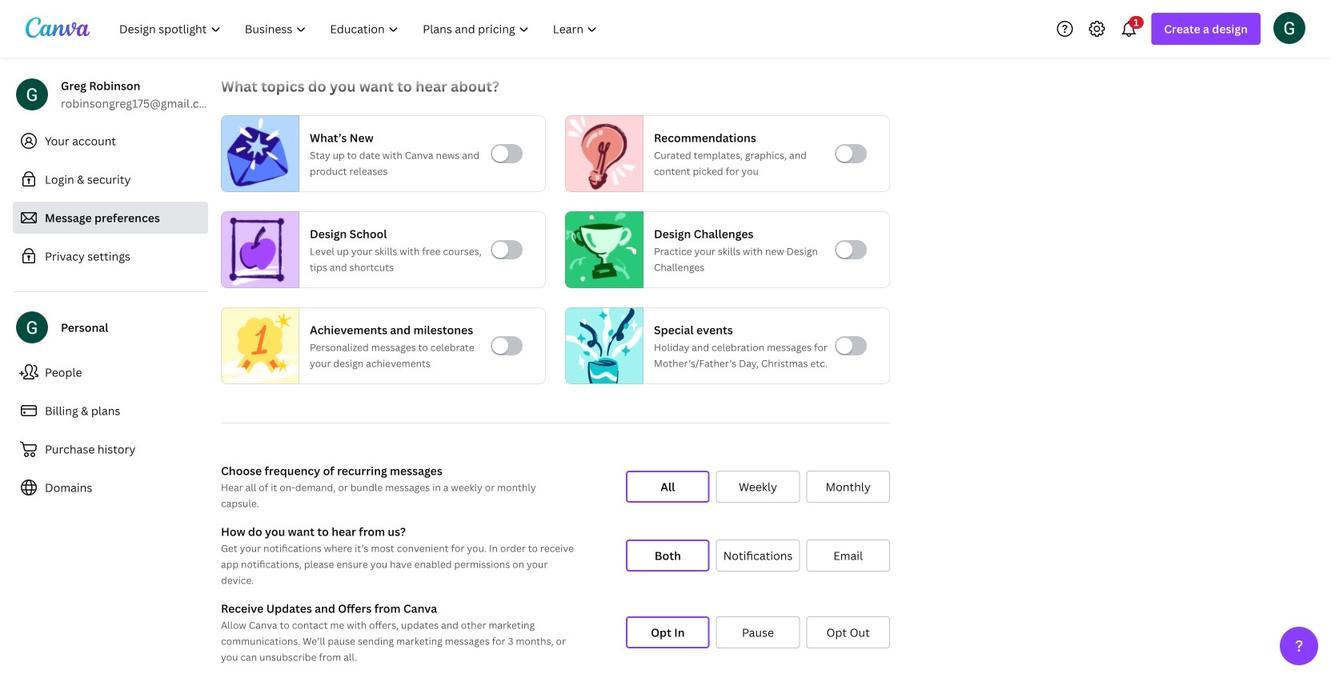 Task type: describe. For each thing, give the bounding box(es) containing it.
greg robinson image
[[1274, 12, 1306, 44]]



Task type: vqa. For each thing, say whether or not it's contained in the screenshot.
GREG ROBINSON icon
yes



Task type: locate. For each thing, give the bounding box(es) containing it.
top level navigation element
[[109, 13, 611, 45]]

None button
[[626, 471, 710, 503], [717, 471, 800, 503], [807, 471, 891, 503], [626, 540, 710, 572], [717, 540, 800, 572], [807, 540, 891, 572], [626, 617, 710, 649], [717, 617, 800, 649], [807, 617, 891, 649], [626, 471, 710, 503], [717, 471, 800, 503], [807, 471, 891, 503], [626, 540, 710, 572], [717, 540, 800, 572], [807, 540, 891, 572], [626, 617, 710, 649], [717, 617, 800, 649], [807, 617, 891, 649]]

topic image
[[222, 115, 292, 192], [566, 115, 637, 192], [222, 211, 292, 288], [566, 211, 637, 288], [222, 304, 299, 388], [566, 304, 643, 388]]



